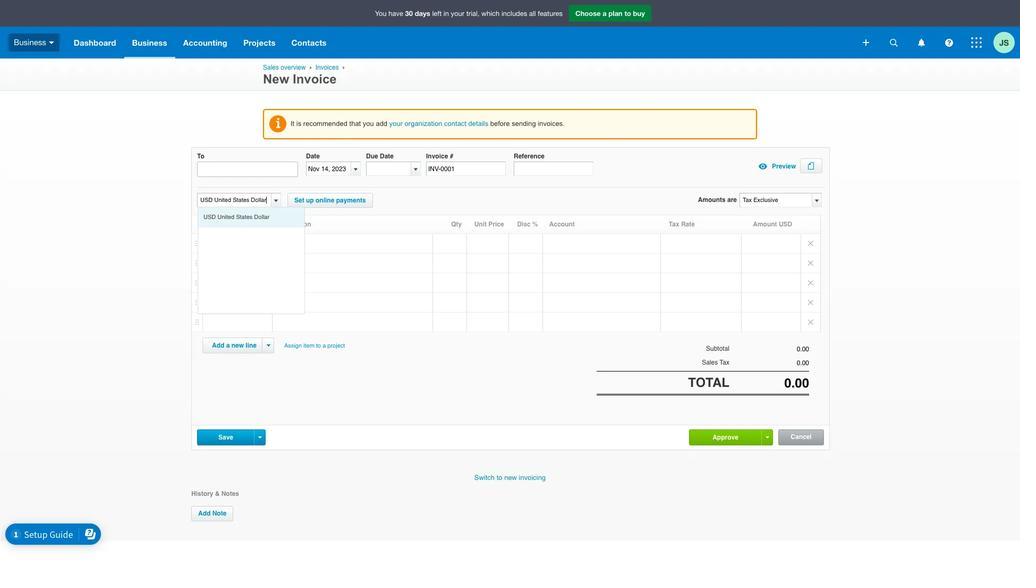 Task type: locate. For each thing, give the bounding box(es) containing it.
a for plan
[[603, 9, 607, 18]]

sales for sales overview › invoices › new invoice
[[263, 64, 279, 71]]

have
[[389, 10, 404, 18]]

your inside you have 30 days left in your trial, which includes all features
[[451, 10, 465, 18]]

2 vertical spatial delete line item image
[[802, 313, 821, 332]]

your right in in the left top of the page
[[451, 10, 465, 18]]

contacts
[[292, 38, 327, 47]]

0 vertical spatial delete line item image
[[802, 254, 821, 273]]

0 vertical spatial to
[[625, 9, 632, 18]]

svg image
[[890, 39, 898, 47], [919, 39, 925, 47], [946, 39, 954, 47]]

united
[[218, 214, 235, 221]]

invoices.
[[538, 120, 565, 128]]

0 horizontal spatial svg image
[[890, 39, 898, 47]]

price
[[489, 221, 504, 228]]

contact
[[445, 120, 467, 128]]

usd
[[204, 214, 216, 221], [779, 221, 793, 228]]

1 horizontal spatial date
[[380, 153, 394, 160]]

1 horizontal spatial new
[[505, 474, 517, 482]]

1 vertical spatial delete line item image
[[802, 273, 821, 293]]

business inside popup button
[[14, 38, 46, 47]]

to right switch
[[497, 474, 503, 482]]

save link
[[198, 430, 254, 445]]

days
[[415, 9, 431, 18]]

save
[[219, 434, 233, 441]]

delete line item image
[[802, 254, 821, 273], [802, 273, 821, 293], [802, 313, 821, 332]]

before
[[491, 120, 510, 128]]

0 vertical spatial sales
[[263, 64, 279, 71]]

banner containing js
[[0, 0, 1021, 58]]

new left invoicing
[[505, 474, 517, 482]]

banner
[[0, 0, 1021, 58]]

item
[[206, 221, 219, 228]]

approve
[[713, 434, 739, 441]]

preview
[[773, 163, 797, 170]]

date up due date text box
[[380, 153, 394, 160]]

set up online payments
[[295, 197, 366, 204]]

your right add in the left top of the page
[[390, 120, 403, 128]]

are
[[728, 196, 737, 204]]

overview
[[281, 64, 306, 71]]

0 horizontal spatial date
[[306, 153, 320, 160]]

tax rate
[[669, 221, 695, 228]]

approve link
[[690, 430, 762, 445]]

1 vertical spatial new
[[505, 474, 517, 482]]

0 horizontal spatial invoice
[[293, 72, 337, 86]]

history & notes
[[191, 490, 239, 498]]

1 horizontal spatial to
[[497, 474, 503, 482]]

1 horizontal spatial invoice
[[426, 153, 448, 160]]

0 horizontal spatial to
[[316, 343, 321, 349]]

0 horizontal spatial ›
[[310, 64, 312, 71]]

navigation containing dashboard
[[66, 27, 856, 58]]

1 vertical spatial delete line item image
[[802, 293, 821, 312]]

to
[[625, 9, 632, 18], [316, 343, 321, 349], [497, 474, 503, 482]]

you
[[363, 120, 374, 128]]

amounts
[[698, 196, 726, 204]]

3 svg image from the left
[[946, 39, 954, 47]]

your organization contact details link
[[390, 120, 489, 128]]

sales up new
[[263, 64, 279, 71]]

dollar
[[254, 214, 270, 221]]

0 horizontal spatial business
[[14, 38, 46, 47]]

1 horizontal spatial sales
[[702, 359, 718, 367]]

1 vertical spatial your
[[390, 120, 403, 128]]

delete line item image
[[802, 234, 821, 253], [802, 293, 821, 312]]

0 horizontal spatial your
[[390, 120, 403, 128]]

add left line
[[212, 342, 225, 349]]

is
[[297, 120, 302, 128]]

recommended
[[304, 120, 348, 128]]

a
[[603, 9, 607, 18], [226, 342, 230, 349], [323, 343, 326, 349]]

to right item
[[316, 343, 321, 349]]

more approve options... image
[[766, 437, 770, 439]]

0 horizontal spatial a
[[226, 342, 230, 349]]

1 delete line item image from the top
[[802, 234, 821, 253]]

tax left rate
[[669, 221, 680, 228]]

1 horizontal spatial business
[[132, 38, 167, 47]]

add a new line link
[[206, 338, 263, 353]]

invoices link
[[316, 64, 339, 71]]

a left line
[[226, 342, 230, 349]]

› left "invoices"
[[310, 64, 312, 71]]

switch
[[475, 474, 495, 482]]

0 vertical spatial invoice
[[293, 72, 337, 86]]

sales for sales tax
[[702, 359, 718, 367]]

history
[[191, 490, 213, 498]]

0 vertical spatial your
[[451, 10, 465, 18]]

1 vertical spatial sales
[[702, 359, 718, 367]]

2 horizontal spatial svg image
[[946, 39, 954, 47]]

tax down subtotal
[[720, 359, 730, 367]]

1 horizontal spatial ›
[[343, 64, 345, 71]]

invoice down "invoices"
[[293, 72, 337, 86]]

notes
[[222, 490, 239, 498]]

1 svg image from the left
[[890, 39, 898, 47]]

1 vertical spatial add
[[198, 510, 211, 517]]

date up date text field
[[306, 153, 320, 160]]

to
[[197, 153, 205, 160]]

%
[[533, 221, 539, 228]]

usd right amount
[[779, 221, 793, 228]]

to inside 'link'
[[316, 343, 321, 349]]

1 › from the left
[[310, 64, 312, 71]]

rate
[[682, 221, 695, 228]]

payments
[[336, 197, 366, 204]]

navigation
[[66, 27, 856, 58]]

sales down subtotal
[[702, 359, 718, 367]]

usd left united
[[204, 214, 216, 221]]

amounts are
[[698, 196, 737, 204]]

a inside banner
[[603, 9, 607, 18]]

None text field
[[741, 194, 812, 207], [730, 376, 810, 391], [741, 194, 812, 207], [730, 376, 810, 391]]

1 vertical spatial to
[[316, 343, 321, 349]]

1 horizontal spatial add
[[212, 342, 225, 349]]

› right invoices "link"
[[343, 64, 345, 71]]

1 horizontal spatial svg image
[[919, 39, 925, 47]]

add left the note
[[198, 510, 211, 517]]

0 horizontal spatial add
[[198, 510, 211, 517]]

it
[[291, 120, 295, 128]]

tax
[[669, 221, 680, 228], [720, 359, 730, 367]]

left
[[433, 10, 442, 18]]

amount
[[754, 221, 778, 228]]

2 delete line item image from the top
[[802, 273, 821, 293]]

switch to new invoicing link
[[475, 474, 546, 482]]

svg image inside business popup button
[[49, 41, 54, 44]]

0 horizontal spatial svg image
[[49, 41, 54, 44]]

sales inside sales overview › invoices › new invoice
[[263, 64, 279, 71]]

cancel button
[[779, 430, 824, 445]]

contacts button
[[284, 27, 335, 58]]

0 vertical spatial tax
[[669, 221, 680, 228]]

add a new line
[[212, 342, 257, 349]]

0 vertical spatial add
[[212, 342, 225, 349]]

1 horizontal spatial tax
[[720, 359, 730, 367]]

1 horizontal spatial a
[[323, 343, 326, 349]]

0 horizontal spatial new
[[232, 342, 244, 349]]

›
[[310, 64, 312, 71], [343, 64, 345, 71]]

assign item to a project
[[284, 343, 345, 349]]

1 horizontal spatial your
[[451, 10, 465, 18]]

sales tax
[[702, 359, 730, 367]]

new left line
[[232, 342, 244, 349]]

None text field
[[198, 194, 270, 207], [730, 346, 810, 353], [730, 360, 810, 367], [198, 194, 270, 207], [730, 346, 810, 353], [730, 360, 810, 367]]

1 horizontal spatial usd
[[779, 221, 793, 228]]

0 vertical spatial new
[[232, 342, 244, 349]]

0 vertical spatial delete line item image
[[802, 234, 821, 253]]

2 delete line item image from the top
[[802, 293, 821, 312]]

add for add note
[[198, 510, 211, 517]]

a left project
[[323, 343, 326, 349]]

accounting button
[[175, 27, 236, 58]]

2 horizontal spatial a
[[603, 9, 607, 18]]

includes
[[502, 10, 528, 18]]

to left buy
[[625, 9, 632, 18]]

a inside add a new line link
[[226, 342, 230, 349]]

3 delete line item image from the top
[[802, 313, 821, 332]]

invoice left #
[[426, 153, 448, 160]]

2 date from the left
[[380, 153, 394, 160]]

sales overview link
[[263, 64, 306, 71]]

reference
[[514, 153, 545, 160]]

svg image
[[972, 37, 983, 48], [864, 39, 870, 46], [49, 41, 54, 44]]

0 horizontal spatial sales
[[263, 64, 279, 71]]

qty
[[452, 221, 462, 228]]

1 date from the left
[[306, 153, 320, 160]]

trial,
[[467, 10, 480, 18]]

sales
[[263, 64, 279, 71], [702, 359, 718, 367]]

2 horizontal spatial to
[[625, 9, 632, 18]]

date
[[306, 153, 320, 160], [380, 153, 394, 160]]

0 horizontal spatial usd
[[204, 214, 216, 221]]

invoice
[[293, 72, 337, 86], [426, 153, 448, 160]]

new
[[232, 342, 244, 349], [505, 474, 517, 482]]

a left plan
[[603, 9, 607, 18]]



Task type: vqa. For each thing, say whether or not it's contained in the screenshot.
Club on the left top of page
no



Task type: describe. For each thing, give the bounding box(es) containing it.
a for new
[[226, 342, 230, 349]]

js
[[1000, 37, 1010, 47]]

more add line options... image
[[267, 345, 270, 347]]

dashboard link
[[66, 27, 124, 58]]

Invoice # text field
[[426, 162, 506, 176]]

&
[[215, 490, 220, 498]]

cancel
[[791, 433, 812, 441]]

js button
[[994, 27, 1021, 58]]

item
[[304, 343, 315, 349]]

up
[[306, 197, 314, 204]]

0 horizontal spatial tax
[[669, 221, 680, 228]]

account
[[550, 221, 575, 228]]

total
[[689, 375, 730, 390]]

disc
[[518, 221, 531, 228]]

business button
[[124, 27, 175, 58]]

add for add a new line
[[212, 342, 225, 349]]

in
[[444, 10, 449, 18]]

unit price
[[475, 221, 504, 228]]

Date text field
[[307, 162, 351, 176]]

1 horizontal spatial svg image
[[864, 39, 870, 46]]

add
[[376, 120, 388, 128]]

states
[[236, 214, 253, 221]]

due
[[366, 153, 378, 160]]

invoices
[[316, 64, 339, 71]]

new for to
[[505, 474, 517, 482]]

Reference text field
[[514, 162, 594, 176]]

accounting
[[183, 38, 228, 47]]

that
[[350, 120, 361, 128]]

Due Date text field
[[367, 162, 411, 176]]

line
[[246, 342, 257, 349]]

1 vertical spatial invoice
[[426, 153, 448, 160]]

projects
[[243, 38, 276, 47]]

choose a plan to buy
[[576, 9, 645, 18]]

invoicing
[[519, 474, 546, 482]]

plan
[[609, 9, 623, 18]]

buy
[[634, 9, 645, 18]]

a inside assign item to a project 'link'
[[323, 343, 326, 349]]

assign item to a project link
[[280, 338, 350, 354]]

invoice #
[[426, 153, 454, 160]]

sales overview › invoices › new invoice
[[263, 64, 347, 86]]

unit
[[475, 221, 487, 228]]

#
[[450, 153, 454, 160]]

subtotal
[[707, 345, 730, 353]]

more save options... image
[[258, 437, 262, 439]]

1 vertical spatial tax
[[720, 359, 730, 367]]

organization
[[405, 120, 443, 128]]

business button
[[0, 27, 66, 58]]

add note link
[[191, 506, 234, 522]]

amount usd
[[754, 221, 793, 228]]

set
[[295, 197, 305, 204]]

to inside banner
[[625, 9, 632, 18]]

which
[[482, 10, 500, 18]]

projects button
[[236, 27, 284, 58]]

due date
[[366, 153, 394, 160]]

you have 30 days left in your trial, which includes all features
[[375, 9, 563, 18]]

assign
[[284, 343, 302, 349]]

add note
[[198, 510, 227, 517]]

invoice inside sales overview › invoices › new invoice
[[293, 72, 337, 86]]

2 horizontal spatial svg image
[[972, 37, 983, 48]]

2 svg image from the left
[[919, 39, 925, 47]]

it is recommended that you add your organization contact details before sending invoices.
[[291, 120, 565, 128]]

details
[[469, 120, 489, 128]]

switch to new invoicing
[[475, 474, 546, 482]]

new for a
[[232, 342, 244, 349]]

2 vertical spatial to
[[497, 474, 503, 482]]

note
[[213, 510, 227, 517]]

2 › from the left
[[343, 64, 345, 71]]

navigation inside banner
[[66, 27, 856, 58]]

features
[[538, 10, 563, 18]]

usd united states dollar
[[204, 214, 270, 221]]

1 delete line item image from the top
[[802, 254, 821, 273]]

description
[[276, 221, 311, 228]]

all
[[530, 10, 536, 18]]

your for that
[[390, 120, 403, 128]]

choose
[[576, 9, 601, 18]]

new
[[263, 72, 289, 86]]

set up online payments link
[[288, 193, 373, 208]]

dashboard
[[74, 38, 116, 47]]

project
[[328, 343, 345, 349]]

you
[[375, 10, 387, 18]]

sending
[[512, 120, 536, 128]]

business inside dropdown button
[[132, 38, 167, 47]]

30
[[405, 9, 413, 18]]

your for days
[[451, 10, 465, 18]]

preview link
[[756, 158, 797, 174]]



